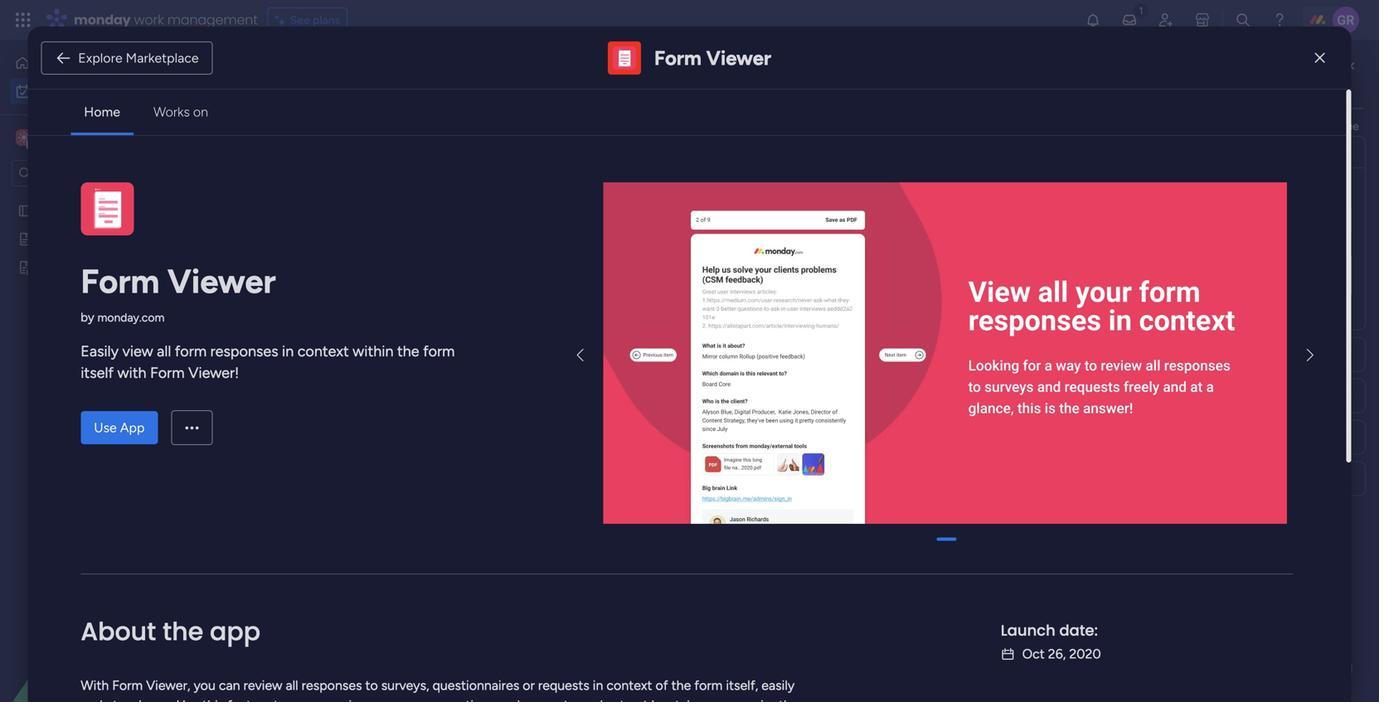 Task type: vqa. For each thing, say whether or not it's contained in the screenshot.
"Working on it" to the bottom
yes



Task type: describe. For each thing, give the bounding box(es) containing it.
works
[[153, 104, 190, 120]]

1 to-do from the top
[[713, 300, 743, 313]]

you
[[194, 678, 216, 694]]

review
[[243, 678, 282, 694]]

marketplace arrow left image
[[577, 349, 584, 362]]

and down requests
[[581, 698, 603, 702]]

form viewer for left app logo
[[81, 262, 276, 301]]

v2 ellipsis image
[[185, 427, 199, 441]]

monday work management
[[74, 10, 258, 29]]

by monday.com
[[81, 310, 165, 325]]

and down with
[[81, 698, 103, 702]]

1 mar 8 from the top
[[1148, 299, 1175, 312]]

date:
[[1059, 620, 1098, 641]]

to do list
[[1300, 74, 1347, 88]]

+
[[271, 358, 278, 372]]

oct 26, 2020
[[1022, 646, 1101, 662]]

do
[[1315, 74, 1329, 88]]

1 it from the top
[[1305, 298, 1312, 312]]

customize
[[1085, 84, 1155, 103]]

app
[[120, 420, 145, 436]]

itself,
[[726, 678, 758, 694]]

date
[[1150, 264, 1174, 278]]

1 image
[[1134, 1, 1149, 19]]

by
[[81, 310, 94, 325]]

requests,
[[523, 698, 578, 702]]

main workspace button
[[12, 124, 162, 152]]

use inside with form viewer, you can review all responses to surveys, questionnaires or requests in context of the form itself, easily and at a glance. use this feature to see recurring responses, questions and requests, and extract key takeaways easier tha
[[176, 698, 199, 702]]

my for my work
[[245, 63, 283, 100]]

at
[[106, 698, 118, 702]]

the inside customize my work main content
[[1108, 119, 1125, 133]]

easily
[[81, 343, 119, 360]]

plans
[[313, 13, 340, 27]]

invite members image
[[1158, 12, 1174, 28]]

work for my
[[57, 84, 82, 98]]

+ add item
[[271, 358, 329, 372]]

the inside with form viewer, you can review all responses to surveys, questionnaires or requests in context of the form itself, easily and at a glance. use this feature to see recurring responses, questions and requests, and extract key takeaways easier tha
[[671, 678, 691, 694]]

stuck
[[1263, 507, 1293, 521]]

select product image
[[15, 12, 32, 28]]

itself
[[81, 364, 114, 382]]

people
[[1036, 264, 1072, 278]]

launch
[[1001, 620, 1056, 641]]

status column
[[1075, 389, 1152, 403]]

my for my work
[[38, 84, 54, 98]]

lottie animation image
[[0, 535, 211, 702]]

main workspace
[[38, 130, 136, 146]]

to for responses
[[365, 678, 378, 694]]

management
[[167, 10, 258, 29]]

on inside button
[[193, 104, 208, 120]]

2 it from the top
[[1305, 328, 1312, 342]]

feature
[[227, 698, 270, 702]]

greg robinson image
[[1333, 7, 1359, 33]]

to do list button
[[1269, 68, 1354, 95]]

customize my work main content
[[220, 40, 1379, 702]]

can
[[219, 678, 240, 694]]

robinson
[[1151, 268, 1204, 283]]

3 project management link from the top
[[840, 500, 994, 528]]

doc for new doc
[[66, 232, 87, 246]]

management for first project management link from the bottom of the customize my work main content
[[883, 509, 951, 523]]

should
[[1145, 183, 1179, 197]]

like
[[1307, 119, 1324, 133]]

viewer!
[[188, 364, 239, 382]]

my work link
[[10, 78, 202, 104]]

people
[[1238, 119, 1273, 133]]

home inside button
[[84, 104, 120, 120]]

use app
[[94, 420, 145, 436]]

columns
[[1169, 119, 1213, 133]]

in inside easily view all form responses in context within the form itself with form viewer!
[[282, 343, 294, 360]]

show?
[[1200, 183, 1233, 197]]

2 8 from the top
[[1169, 328, 1175, 341]]

none text field inside customize my work main content
[[1075, 206, 1352, 235]]

works on
[[153, 104, 208, 120]]

doc for new doc 2
[[66, 260, 87, 275]]

marketplace arrow right image
[[1307, 349, 1313, 362]]

boards
[[1075, 347, 1111, 362]]

management for second project management link
[[883, 329, 951, 343]]

works on button
[[140, 95, 221, 129]]

questions
[[437, 698, 495, 702]]

easier
[[740, 698, 775, 702]]

2 working from the top
[[1243, 328, 1286, 342]]

a
[[121, 698, 128, 702]]

within
[[353, 343, 394, 360]]

whose items should we show?
[[1075, 183, 1233, 197]]

new doc
[[39, 232, 87, 246]]

3 to- from the top
[[713, 509, 729, 522]]

2 mar from the top
[[1148, 328, 1166, 341]]

main
[[38, 130, 67, 146]]

to for like
[[1327, 119, 1338, 133]]

0 horizontal spatial app logo image
[[81, 182, 134, 236]]

greg robinson link
[[1120, 268, 1204, 283]]

monday
[[74, 10, 131, 29]]

2 working on it from the top
[[1243, 328, 1312, 342]]

use app button
[[81, 411, 158, 445]]

0 horizontal spatial work
[[289, 63, 356, 100]]

1 vertical spatial viewer
[[167, 262, 276, 301]]

group for status
[[739, 473, 772, 487]]

greg robinson
[[1120, 268, 1204, 283]]

questionnaires
[[433, 678, 519, 694]]

search everything image
[[1235, 12, 1251, 28]]

responses inside easily view all form responses in context within the form itself with form viewer!
[[210, 343, 278, 360]]

or
[[523, 678, 535, 694]]

about the app
[[81, 615, 260, 649]]

notifications image
[[1085, 12, 1101, 28]]

you'd
[[1276, 119, 1304, 133]]

choose the boards, columns and people you'd like to see
[[1065, 119, 1359, 133]]

key
[[652, 698, 672, 702]]

marketplace
[[126, 50, 199, 66]]

2 do from the top
[[729, 329, 743, 343]]

private board image
[[17, 260, 33, 275]]

of
[[656, 678, 668, 694]]

we
[[1182, 183, 1197, 197]]

form viewer for the right app logo
[[654, 46, 771, 70]]

2 project management link from the top
[[840, 320, 994, 349]]

explore marketplace
[[78, 50, 199, 66]]

recurring
[[313, 698, 367, 702]]

see
[[290, 13, 310, 27]]

3 do from the top
[[729, 509, 743, 522]]

home button
[[71, 95, 134, 129]]

boards,
[[1128, 119, 1166, 133]]

glance.
[[131, 698, 173, 702]]

use inside button
[[94, 420, 117, 436]]

0 horizontal spatial to
[[274, 698, 286, 702]]

2 to-do from the top
[[713, 329, 743, 343]]

group for people
[[739, 264, 772, 278]]

management for 3rd project management link from the bottom of the customize my work main content
[[883, 300, 951, 314]]

2 mar 8 from the top
[[1148, 328, 1175, 341]]

to
[[1300, 74, 1313, 88]]

app
[[210, 615, 260, 649]]



Task type: locate. For each thing, give the bounding box(es) containing it.
1 vertical spatial group
[[739, 473, 772, 487]]

2 vertical spatial on
[[1289, 328, 1302, 342]]

1 horizontal spatial viewer
[[706, 46, 771, 70]]

with form viewer, you can review all responses to surveys, questionnaires or requests in context of the form itself, easily and at a glance. use this feature to see recurring responses, questions and requests, and extract key takeaways easier tha
[[81, 678, 805, 702]]

0 horizontal spatial my
[[38, 84, 54, 98]]

0 vertical spatial it
[[1305, 298, 1312, 312]]

explore
[[78, 50, 123, 66]]

1 working from the top
[[1243, 298, 1286, 312]]

2 vertical spatial do
[[729, 509, 743, 522]]

home
[[36, 56, 68, 70], [84, 104, 120, 120]]

see inside with form viewer, you can review all responses to surveys, questionnaires or requests in context of the form itself, easily and at a glance. use this feature to see recurring responses, questions and requests, and extract key takeaways easier tha
[[290, 698, 310, 702]]

0 vertical spatial working
[[1243, 298, 1286, 312]]

1 vertical spatial to
[[365, 678, 378, 694]]

1 project management link from the top
[[840, 291, 994, 319]]

1 horizontal spatial form viewer
[[654, 46, 771, 70]]

all right "review"
[[286, 678, 298, 694]]

the left "app"
[[163, 615, 203, 649]]

0 horizontal spatial context
[[297, 343, 349, 360]]

1 vertical spatial it
[[1305, 328, 1312, 342]]

list box containing project management
[[0, 194, 211, 505]]

responses up recurring
[[302, 678, 362, 694]]

public board image for project management
[[17, 203, 33, 219]]

new
[[39, 232, 63, 246], [39, 260, 63, 275]]

my down see plans button
[[245, 63, 283, 100]]

work
[[289, 63, 356, 100], [1181, 84, 1215, 103]]

project management
[[39, 204, 148, 218], [843, 300, 951, 314], [843, 329, 951, 343], [843, 509, 951, 523]]

1 8 from the top
[[1169, 299, 1175, 312]]

use down you
[[176, 698, 199, 702]]

about
[[81, 615, 156, 649]]

0 vertical spatial all
[[157, 343, 171, 360]]

help image
[[1271, 12, 1288, 28]]

2 vertical spatial to-
[[713, 509, 729, 522]]

work for monday
[[134, 10, 164, 29]]

and down questionnaires on the left of the page
[[498, 698, 520, 702]]

context
[[297, 343, 349, 360], [607, 678, 652, 694]]

viewer
[[706, 46, 771, 70], [167, 262, 276, 301]]

0 vertical spatial 8
[[1169, 299, 1175, 312]]

2 doc from the top
[[66, 260, 87, 275]]

all inside with form viewer, you can review all responses to surveys, questionnaires or requests in context of the form itself, easily and at a glance. use this feature to see recurring responses, questions and requests, and extract key takeaways easier tha
[[286, 678, 298, 694]]

work down explore
[[57, 84, 82, 98]]

1 vertical spatial mar 8
[[1148, 328, 1175, 341]]

doc up new doc 2
[[66, 232, 87, 246]]

1 workspace image from the left
[[16, 129, 32, 147]]

0 horizontal spatial responses
[[210, 343, 278, 360]]

the inside easily view all form responses in context within the form itself with form viewer!
[[397, 343, 419, 360]]

0 vertical spatial do
[[729, 300, 743, 313]]

use
[[94, 420, 117, 436], [176, 698, 199, 702]]

easily view all form responses in context within the form itself with form viewer!
[[81, 343, 455, 382]]

all right "view"
[[157, 343, 171, 360]]

form up takeaways
[[694, 678, 723, 694]]

to
[[1327, 119, 1338, 133], [365, 678, 378, 694], [274, 698, 286, 702]]

0 vertical spatial work
[[134, 10, 164, 29]]

list
[[1332, 74, 1347, 88]]

1 do from the top
[[729, 300, 743, 313]]

see left recurring
[[290, 698, 310, 702]]

0 vertical spatial group
[[739, 264, 772, 278]]

work up explore marketplace
[[134, 10, 164, 29]]

2 to- from the top
[[713, 329, 729, 343]]

2 new from the top
[[39, 260, 63, 275]]

explore marketplace button
[[41, 41, 213, 75]]

0 vertical spatial to
[[1327, 119, 1338, 133]]

Search in workspace field
[[35, 164, 138, 183]]

form inside with form viewer, you can review all responses to surveys, questionnaires or requests in context of the form itself, easily and at a glance. use this feature to see recurring responses, questions and requests, and extract key takeaways easier tha
[[112, 678, 143, 694]]

context up extract
[[607, 678, 652, 694]]

0 vertical spatial form viewer
[[654, 46, 771, 70]]

1 vertical spatial responses
[[302, 678, 362, 694]]

8
[[1169, 299, 1175, 312], [1169, 328, 1175, 341]]

app logo image
[[613, 46, 636, 70], [81, 182, 134, 236]]

None text field
[[1075, 206, 1352, 235]]

1 horizontal spatial form
[[423, 343, 455, 360]]

0 horizontal spatial form viewer
[[81, 262, 276, 301]]

all inside easily view all form responses in context within the form itself with form viewer!
[[157, 343, 171, 360]]

2
[[90, 260, 96, 275]]

oct
[[1022, 646, 1045, 662]]

management
[[79, 204, 148, 218], [883, 300, 951, 314], [883, 329, 951, 343], [883, 509, 951, 523]]

context inside with form viewer, you can review all responses to surveys, questionnaires or requests in context of the form itself, easily and at a glance. use this feature to see recurring responses, questions and requests, and extract key takeaways easier tha
[[607, 678, 652, 694]]

1 vertical spatial working on it
[[1243, 328, 1312, 342]]

my work
[[38, 84, 82, 98]]

dapulse x slim image
[[1315, 48, 1325, 68]]

0 vertical spatial public board image
[[17, 203, 33, 219]]

none search field inside customize my work main content
[[315, 131, 466, 158]]

mar 8
[[1148, 299, 1175, 312], [1148, 328, 1175, 341]]

0 vertical spatial context
[[297, 343, 349, 360]]

0 vertical spatial doc
[[66, 232, 87, 246]]

3 to-do from the top
[[713, 509, 743, 522]]

0 vertical spatial on
[[193, 104, 208, 120]]

working on it
[[1243, 298, 1312, 312], [1243, 328, 1312, 342]]

context left within
[[297, 343, 349, 360]]

None search field
[[315, 131, 466, 158]]

responses inside with form viewer, you can review all responses to surveys, questionnaires or requests in context of the form itself, easily and at a glance. use this feature to see recurring responses, questions and requests, and extract key takeaways easier tha
[[302, 678, 362, 694]]

mar
[[1148, 299, 1166, 312], [1148, 328, 1166, 341]]

customize my work
[[1085, 84, 1215, 103]]

column
[[1111, 389, 1152, 403]]

0 vertical spatial status
[[1261, 264, 1295, 278]]

responses,
[[370, 698, 434, 702]]

item
[[306, 358, 329, 372]]

1 vertical spatial doc
[[66, 260, 87, 275]]

my work
[[245, 63, 356, 100]]

doc left the 2
[[66, 260, 87, 275]]

2 group from the top
[[739, 473, 772, 487]]

view
[[122, 343, 153, 360]]

on
[[193, 104, 208, 120], [1289, 298, 1302, 312], [1289, 328, 1302, 342]]

1 vertical spatial see
[[290, 698, 310, 702]]

1 horizontal spatial use
[[176, 698, 199, 702]]

1 vertical spatial work
[[57, 84, 82, 98]]

form
[[654, 46, 702, 70], [81, 262, 160, 301], [150, 364, 185, 382], [112, 678, 143, 694]]

0 vertical spatial see
[[1341, 119, 1359, 133]]

monday.com
[[97, 311, 165, 325]]

it
[[1305, 298, 1312, 312], [1305, 328, 1312, 342]]

with
[[117, 364, 146, 382]]

0 vertical spatial to-do
[[713, 300, 743, 313]]

to down "review"
[[274, 698, 286, 702]]

0 horizontal spatial viewer
[[167, 262, 276, 301]]

and inside customize my work main content
[[1216, 119, 1235, 133]]

choose
[[1065, 119, 1105, 133]]

work inside the my work option
[[57, 84, 82, 98]]

form up viewer!
[[175, 343, 207, 360]]

1 mar from the top
[[1148, 299, 1166, 312]]

see plans button
[[268, 7, 348, 32]]

to up responses,
[[365, 678, 378, 694]]

items
[[1114, 183, 1142, 197]]

0 vertical spatial working on it
[[1243, 298, 1312, 312]]

home up 'my work'
[[36, 56, 68, 70]]

1 vertical spatial working
[[1243, 328, 1286, 342]]

see plans
[[290, 13, 340, 27]]

0 horizontal spatial work
[[57, 84, 82, 98]]

2 public board image from the top
[[17, 231, 33, 247]]

extract
[[606, 698, 648, 702]]

0 vertical spatial mar 8
[[1148, 299, 1175, 312]]

1 horizontal spatial to
[[365, 678, 378, 694]]

the right of
[[671, 678, 691, 694]]

see inside customize my work main content
[[1341, 119, 1359, 133]]

the right within
[[397, 343, 419, 360]]

2 vertical spatial to-do
[[713, 509, 743, 522]]

in inside with form viewer, you can review all responses to surveys, questionnaires or requests in context of the form itself, easily and at a glance. use this feature to see recurring responses, questions and requests, and extract key takeaways easier tha
[[593, 678, 603, 694]]

1 vertical spatial context
[[607, 678, 652, 694]]

1 horizontal spatial context
[[607, 678, 652, 694]]

0 vertical spatial app logo image
[[613, 46, 636, 70]]

1 vertical spatial use
[[176, 698, 199, 702]]

option
[[0, 196, 211, 199]]

see
[[1341, 119, 1359, 133], [290, 698, 310, 702]]

1 working on it from the top
[[1243, 298, 1312, 312]]

my up main
[[38, 84, 54, 98]]

screenshot image
[[603, 182, 1287, 524]]

public board image
[[17, 203, 33, 219], [17, 231, 33, 247]]

0 vertical spatial to-
[[713, 300, 729, 313]]

0 vertical spatial mar
[[1148, 299, 1166, 312]]

1 public board image from the top
[[17, 203, 33, 219]]

workspace
[[70, 130, 136, 146]]

1 vertical spatial 8
[[1169, 328, 1175, 341]]

0 vertical spatial project management link
[[840, 291, 994, 319]]

all
[[157, 343, 171, 360], [286, 678, 298, 694]]

new up new doc 2
[[39, 232, 63, 246]]

in right requests
[[593, 678, 603, 694]]

1 horizontal spatial work
[[1181, 84, 1215, 103]]

2 horizontal spatial to
[[1327, 119, 1338, 133]]

use left app
[[94, 420, 117, 436]]

working
[[1243, 298, 1286, 312], [1243, 328, 1286, 342]]

1 to- from the top
[[713, 300, 729, 313]]

easily
[[762, 678, 795, 694]]

1 new from the top
[[39, 232, 63, 246]]

my up boards,
[[1158, 84, 1178, 103]]

0 horizontal spatial home
[[36, 56, 68, 70]]

new for new doc
[[39, 232, 63, 246]]

the left boards,
[[1108, 119, 1125, 133]]

1 vertical spatial to-
[[713, 329, 729, 343]]

monday marketplace image
[[1194, 12, 1211, 28]]

greg robinson image
[[1089, 263, 1114, 288]]

1 vertical spatial app logo image
[[81, 182, 134, 236]]

lottie animation element
[[0, 535, 211, 702]]

form viewer
[[654, 46, 771, 70], [81, 262, 276, 301]]

form inside with form viewer, you can review all responses to surveys, questionnaires or requests in context of the form itself, easily and at a glance. use this feature to see recurring responses, questions and requests, and extract key takeaways easier tha
[[694, 678, 723, 694]]

2 vertical spatial project management link
[[840, 500, 994, 528]]

1 vertical spatial in
[[593, 678, 603, 694]]

1 vertical spatial status
[[1075, 389, 1108, 403]]

my inside option
[[38, 84, 54, 98]]

my inside main content
[[1158, 84, 1178, 103]]

home inside option
[[36, 56, 68, 70]]

group
[[739, 264, 772, 278], [739, 473, 772, 487]]

new right private board image
[[39, 260, 63, 275]]

work up columns at the top
[[1181, 84, 1215, 103]]

0 vertical spatial in
[[282, 343, 294, 360]]

workspace image
[[16, 129, 32, 147], [18, 129, 30, 147]]

2020
[[1069, 646, 1101, 662]]

in
[[282, 343, 294, 360], [593, 678, 603, 694]]

new doc 2
[[39, 260, 96, 275]]

do
[[729, 300, 743, 313], [729, 329, 743, 343], [729, 509, 743, 522]]

my work option
[[10, 78, 202, 104]]

greg
[[1120, 268, 1148, 283]]

responses up viewer!
[[210, 343, 278, 360]]

26,
[[1048, 646, 1066, 662]]

1 horizontal spatial home
[[84, 104, 120, 120]]

2 horizontal spatial form
[[694, 678, 723, 694]]

home link
[[10, 50, 202, 76]]

project
[[39, 204, 76, 218], [843, 300, 880, 314], [843, 329, 880, 343], [843, 509, 880, 523]]

0 horizontal spatial form
[[175, 343, 207, 360]]

0 vertical spatial home
[[36, 56, 68, 70]]

workspace selection element
[[16, 128, 139, 149]]

1 vertical spatial project management link
[[840, 320, 994, 349]]

0 vertical spatial new
[[39, 232, 63, 246]]

1 vertical spatial new
[[39, 260, 63, 275]]

with
[[81, 678, 109, 694]]

to inside main content
[[1327, 119, 1338, 133]]

viewer,
[[146, 678, 190, 694]]

project management link
[[840, 291, 994, 319], [840, 320, 994, 349], [840, 500, 994, 528]]

0 vertical spatial viewer
[[706, 46, 771, 70]]

1 vertical spatial to-do
[[713, 329, 743, 343]]

0 horizontal spatial use
[[94, 420, 117, 436]]

context inside easily view all form responses in context within the form itself with form viewer!
[[297, 343, 349, 360]]

2 workspace image from the left
[[18, 129, 30, 147]]

2 vertical spatial status
[[1261, 473, 1295, 487]]

1 vertical spatial form viewer
[[81, 262, 276, 301]]

1 vertical spatial all
[[286, 678, 298, 694]]

0 horizontal spatial see
[[290, 698, 310, 702]]

to-do
[[713, 300, 743, 313], [713, 329, 743, 343], [713, 509, 743, 522]]

1 vertical spatial mar
[[1148, 328, 1166, 341]]

1 horizontal spatial all
[[286, 678, 298, 694]]

form right within
[[423, 343, 455, 360]]

1 vertical spatial on
[[1289, 298, 1302, 312]]

2 vertical spatial to
[[274, 698, 286, 702]]

launch date:
[[1001, 620, 1098, 641]]

add
[[281, 358, 303, 372]]

1 horizontal spatial app logo image
[[613, 46, 636, 70]]

home option
[[10, 50, 202, 76]]

Filter dashboard by text search field
[[315, 131, 466, 158]]

1 horizontal spatial see
[[1341, 119, 1359, 133]]

see right like
[[1341, 119, 1359, 133]]

1 group from the top
[[739, 264, 772, 278]]

and left people
[[1216, 119, 1235, 133]]

list box
[[0, 194, 211, 505]]

0 vertical spatial use
[[94, 420, 117, 436]]

work inside customize my work main content
[[1181, 84, 1215, 103]]

1 vertical spatial public board image
[[17, 231, 33, 247]]

0 horizontal spatial in
[[282, 343, 294, 360]]

form inside easily view all form responses in context within the form itself with form viewer!
[[150, 364, 185, 382]]

1 horizontal spatial work
[[134, 10, 164, 29]]

to right like
[[1327, 119, 1338, 133]]

1 doc from the top
[[66, 232, 87, 246]]

to-
[[713, 300, 729, 313], [713, 329, 729, 343], [713, 509, 729, 522]]

0 vertical spatial responses
[[210, 343, 278, 360]]

new for new doc 2
[[39, 260, 63, 275]]

requests
[[538, 678, 590, 694]]

surveys,
[[381, 678, 429, 694]]

1 horizontal spatial in
[[593, 678, 603, 694]]

work down plans
[[289, 63, 356, 100]]

2 horizontal spatial my
[[1158, 84, 1178, 103]]

1 vertical spatial home
[[84, 104, 120, 120]]

1 horizontal spatial my
[[245, 63, 283, 100]]

0 horizontal spatial all
[[157, 343, 171, 360]]

takeaways
[[675, 698, 737, 702]]

in right +
[[282, 343, 294, 360]]

1 vertical spatial do
[[729, 329, 743, 343]]

public board image for new doc
[[17, 231, 33, 247]]

home up workspace
[[84, 104, 120, 120]]

1 horizontal spatial responses
[[302, 678, 362, 694]]

update feed image
[[1121, 12, 1138, 28]]

responses
[[210, 343, 278, 360], [302, 678, 362, 694]]



